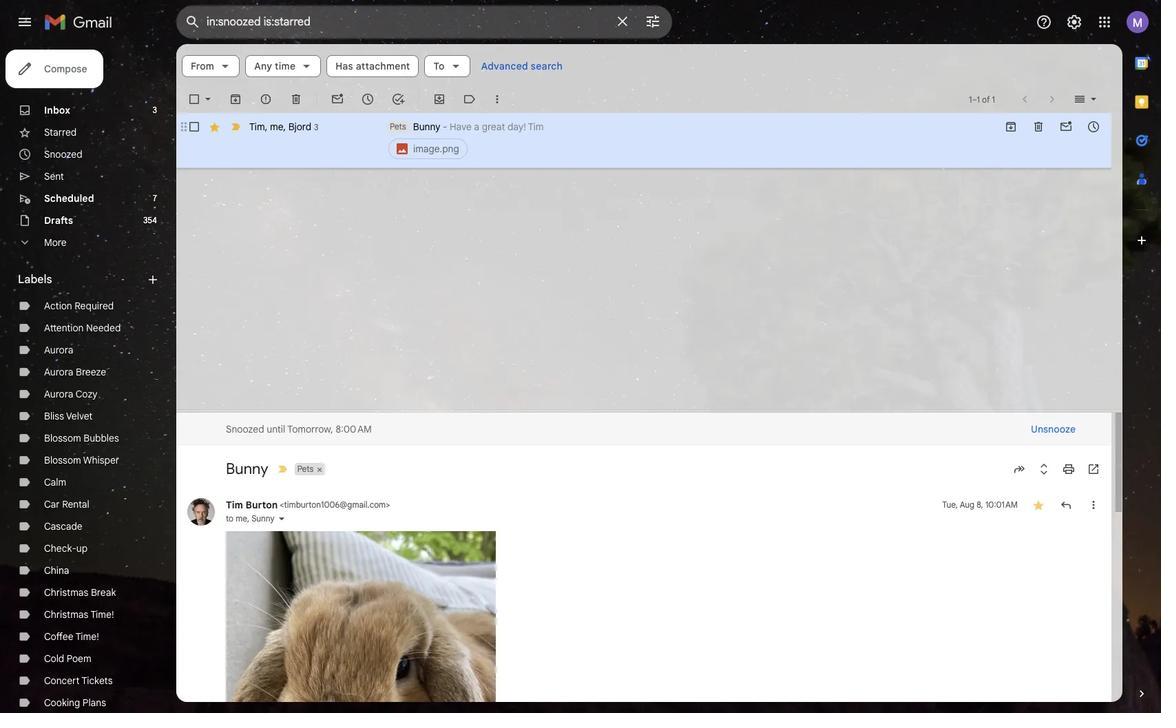 Task type: describe. For each thing, give the bounding box(es) containing it.
–
[[972, 94, 977, 104]]

burton
[[246, 499, 278, 511]]

advanced search
[[481, 60, 563, 72]]

scheduled
[[44, 192, 94, 205]]

pets for pets bunny - have a great day! tim
[[390, 121, 406, 132]]

coffee
[[44, 630, 73, 643]]

concert
[[44, 674, 80, 687]]

aurora for aurora breeze
[[44, 366, 73, 378]]

drafts
[[44, 214, 73, 227]]

blossom whisper
[[44, 454, 119, 466]]

check-up
[[44, 542, 88, 555]]

image.png image
[[226, 531, 496, 713]]

compose button
[[6, 50, 104, 88]]

8,
[[977, 499, 984, 510]]

a
[[474, 121, 480, 133]]

car
[[44, 498, 60, 510]]

christmas for christmas break
[[44, 586, 88, 599]]

3 inside tim , me , bjord 3
[[314, 122, 319, 132]]

of
[[982, 94, 990, 104]]

poem
[[67, 652, 91, 665]]

drafts link
[[44, 214, 73, 227]]

none checkbox inside bunny main content
[[187, 92, 201, 106]]

time! for christmas time!
[[91, 608, 114, 621]]

plans
[[83, 696, 106, 709]]

more button
[[0, 231, 165, 254]]

support image
[[1036, 14, 1053, 30]]

-
[[443, 121, 447, 133]]

tim for bjord
[[249, 120, 265, 133]]

2 horizontal spatial ,
[[283, 120, 286, 133]]

christmas for christmas time!
[[44, 608, 88, 621]]

any
[[254, 60, 272, 72]]

calm link
[[44, 476, 66, 488]]

move to inbox image
[[433, 92, 446, 106]]

china
[[44, 564, 69, 577]]

labels image
[[463, 92, 477, 106]]

show details image
[[277, 514, 286, 523]]

great
[[482, 121, 505, 133]]

has
[[336, 60, 353, 72]]

christmas time!
[[44, 608, 114, 621]]

coffee time!
[[44, 630, 99, 643]]

aurora cozy link
[[44, 388, 97, 400]]

8:00 am
[[336, 423, 372, 435]]

settings image
[[1066, 14, 1083, 30]]

snoozed until tomorrow, 8:00 am
[[226, 423, 372, 435]]

attention
[[44, 322, 84, 334]]

check-
[[44, 542, 76, 555]]

coffee time! link
[[44, 630, 99, 643]]

has attachment button
[[327, 55, 419, 77]]

delete image
[[289, 92, 303, 106]]

labels navigation
[[0, 44, 176, 713]]

cascade link
[[44, 520, 82, 533]]

break
[[91, 586, 116, 599]]

unsnooze button
[[1020, 417, 1087, 441]]

row inside bunny main content
[[176, 113, 1112, 168]]

scheduled link
[[44, 192, 94, 205]]

3 1 from the left
[[992, 94, 995, 104]]

blossom for blossom whisper
[[44, 454, 81, 466]]

sent link
[[44, 170, 64, 183]]

snooze image
[[361, 92, 375, 106]]

>
[[386, 499, 390, 510]]

toggle split pane mode image
[[1073, 92, 1087, 106]]

aurora for aurora link
[[44, 344, 73, 356]]

rental
[[62, 498, 89, 510]]

tue, aug 8, 10:01 am
[[943, 499, 1018, 510]]

until
[[267, 423, 285, 435]]

7
[[153, 193, 157, 203]]

snoozed for snoozed link
[[44, 148, 82, 161]]

day!
[[508, 121, 526, 133]]

inbox link
[[44, 104, 70, 116]]

attention needed link
[[44, 322, 121, 334]]

aurora cozy
[[44, 388, 97, 400]]

tim inside cell
[[528, 121, 544, 133]]

to me , sunny
[[226, 513, 275, 523]]

tim for >
[[226, 499, 243, 511]]

any time button
[[245, 55, 321, 77]]

unsnooze
[[1031, 423, 1076, 435]]

starred link
[[44, 126, 77, 138]]

tim burton cell
[[226, 499, 390, 511]]

gmail image
[[44, 8, 119, 36]]

inbox
[[44, 104, 70, 116]]

starred image
[[1032, 498, 1046, 512]]

cold poem link
[[44, 652, 91, 665]]

advanced search button
[[476, 54, 568, 79]]

Starred checkbox
[[1032, 498, 1046, 512]]

breeze
[[76, 366, 106, 378]]

whisper
[[83, 454, 119, 466]]

aurora breeze
[[44, 366, 106, 378]]

cell containing bunny
[[387, 120, 987, 161]]

1 1 from the left
[[969, 94, 972, 104]]

action
[[44, 300, 72, 312]]

tickets
[[82, 674, 113, 687]]

search mail image
[[180, 10, 205, 34]]

tue,
[[943, 499, 958, 510]]

has attachment
[[336, 60, 410, 72]]

up
[[76, 542, 88, 555]]



Task type: locate. For each thing, give the bounding box(es) containing it.
from button
[[182, 55, 240, 77]]

bliss
[[44, 410, 64, 422]]

cooking plans link
[[44, 696, 106, 709]]

blossom whisper link
[[44, 454, 119, 466]]

tim down report spam icon
[[249, 120, 265, 133]]

any time
[[254, 60, 296, 72]]

row containing tim
[[176, 113, 1112, 168]]

report spam image
[[259, 92, 273, 106]]

image.png
[[413, 143, 459, 155]]

0 vertical spatial pets
[[390, 121, 406, 132]]

None checkbox
[[187, 120, 201, 134]]

tue, aug 8, 10:01 am cell
[[943, 498, 1018, 512]]

snoozed for snoozed until tomorrow, 8:00 am
[[226, 423, 264, 435]]

add to tasks image
[[391, 92, 405, 106]]

3
[[153, 105, 157, 115], [314, 122, 319, 132]]

have
[[450, 121, 472, 133]]

0 horizontal spatial pets
[[297, 463, 314, 474]]

pets bunny - have a great day! tim
[[390, 121, 544, 133]]

concert tickets
[[44, 674, 113, 687]]

tomorrow,
[[287, 423, 333, 435]]

1 horizontal spatial bunny
[[413, 121, 441, 133]]

velvet
[[66, 410, 93, 422]]

christmas up coffee time! link
[[44, 608, 88, 621]]

pets inside button
[[297, 463, 314, 474]]

time! for coffee time!
[[76, 630, 99, 643]]

tim
[[249, 120, 265, 133], [528, 121, 544, 133], [226, 499, 243, 511]]

cascade
[[44, 520, 82, 533]]

action required
[[44, 300, 114, 312]]

me inside row
[[270, 120, 283, 133]]

pets down add to tasks image
[[390, 121, 406, 132]]

1 christmas from the top
[[44, 586, 88, 599]]

1 horizontal spatial me
[[270, 120, 283, 133]]

1 vertical spatial snoozed
[[226, 423, 264, 435]]

snoozed left until
[[226, 423, 264, 435]]

1 horizontal spatial 1
[[977, 94, 980, 104]]

snoozed
[[44, 148, 82, 161], [226, 423, 264, 435]]

attachment
[[356, 60, 410, 72]]

0 vertical spatial christmas
[[44, 586, 88, 599]]

, left bjord
[[283, 120, 286, 133]]

tim burton < timburton1006@gmail.com >
[[226, 499, 390, 511]]

blossom bubbles link
[[44, 432, 119, 444]]

2 aurora from the top
[[44, 366, 73, 378]]

2 1 from the left
[[977, 94, 980, 104]]

archive image
[[229, 92, 242, 106]]

1 horizontal spatial 3
[[314, 122, 319, 132]]

2 horizontal spatial tim
[[528, 121, 544, 133]]

snoozed inside labels navigation
[[44, 148, 82, 161]]

bunny left -
[[413, 121, 441, 133]]

pets
[[390, 121, 406, 132], [297, 463, 314, 474]]

snoozed inside bunny main content
[[226, 423, 264, 435]]

advanced search options image
[[639, 8, 667, 35]]

more image
[[491, 92, 504, 106]]

snoozed down starred link
[[44, 148, 82, 161]]

0 horizontal spatial me
[[236, 513, 247, 523]]

calm
[[44, 476, 66, 488]]

10:01 am
[[986, 499, 1018, 510]]

<
[[280, 499, 284, 510]]

1 vertical spatial 3
[[314, 122, 319, 132]]

, left the sunny
[[247, 513, 249, 523]]

advanced
[[481, 60, 528, 72]]

pets button
[[295, 463, 315, 475]]

bliss velvet link
[[44, 410, 93, 422]]

blossom down bliss velvet
[[44, 432, 81, 444]]

china link
[[44, 564, 69, 577]]

1 aurora from the top
[[44, 344, 73, 356]]

0 horizontal spatial 1
[[969, 94, 972, 104]]

2 horizontal spatial 1
[[992, 94, 995, 104]]

Search mail text field
[[207, 15, 606, 29]]

aurora up bliss on the bottom of page
[[44, 388, 73, 400]]

tim right day!
[[528, 121, 544, 133]]

None checkbox
[[187, 92, 201, 106]]

1 – 1 of 1
[[969, 94, 995, 104]]

pets for pets
[[297, 463, 314, 474]]

clear search image
[[609, 8, 637, 35]]

christmas
[[44, 586, 88, 599], [44, 608, 88, 621]]

bunny
[[413, 121, 441, 133], [226, 459, 268, 478]]

1 vertical spatial bunny
[[226, 459, 268, 478]]

me left bjord
[[270, 120, 283, 133]]

needed
[[86, 322, 121, 334]]

timburton1006@gmail.com
[[284, 499, 386, 510]]

bunny main content
[[176, 44, 1123, 713]]

0 horizontal spatial ,
[[247, 513, 249, 523]]

compose
[[44, 63, 87, 75]]

check-up link
[[44, 542, 88, 555]]

0 horizontal spatial bunny
[[226, 459, 268, 478]]

0 vertical spatial bunny
[[413, 121, 441, 133]]

bubbles
[[84, 432, 119, 444]]

more
[[44, 236, 66, 249]]

None search field
[[176, 6, 672, 39]]

0 vertical spatial snoozed
[[44, 148, 82, 161]]

me right to
[[236, 513, 247, 523]]

0 horizontal spatial 3
[[153, 105, 157, 115]]

time! up poem
[[76, 630, 99, 643]]

blossom bubbles
[[44, 432, 119, 444]]

cell
[[387, 120, 987, 161]]

1 horizontal spatial tim
[[249, 120, 265, 133]]

2 vertical spatial aurora
[[44, 388, 73, 400]]

cold poem
[[44, 652, 91, 665]]

cold
[[44, 652, 64, 665]]

time! down break
[[91, 608, 114, 621]]

1 horizontal spatial snoozed
[[226, 423, 264, 435]]

aurora down attention
[[44, 344, 73, 356]]

to
[[434, 60, 445, 72]]

0 vertical spatial me
[[270, 120, 283, 133]]

1 vertical spatial pets
[[297, 463, 314, 474]]

main menu image
[[17, 14, 33, 30]]

1 vertical spatial blossom
[[44, 454, 81, 466]]

labels heading
[[18, 273, 146, 287]]

354
[[143, 215, 157, 225]]

0 vertical spatial 3
[[153, 105, 157, 115]]

christmas down china link
[[44, 586, 88, 599]]

toolbar inside bunny main content
[[998, 120, 1108, 134]]

1 vertical spatial aurora
[[44, 366, 73, 378]]

0 vertical spatial blossom
[[44, 432, 81, 444]]

attention needed
[[44, 322, 121, 334]]

1 vertical spatial time!
[[76, 630, 99, 643]]

2 blossom from the top
[[44, 454, 81, 466]]

christmas break link
[[44, 586, 116, 599]]

blossom
[[44, 432, 81, 444], [44, 454, 81, 466]]

blossom up calm
[[44, 454, 81, 466]]

concert tickets link
[[44, 674, 113, 687]]

car rental link
[[44, 498, 89, 510]]

required
[[75, 300, 114, 312]]

tab list
[[1123, 44, 1162, 663]]

aug
[[960, 499, 975, 510]]

time
[[275, 60, 296, 72]]

1 horizontal spatial pets
[[390, 121, 406, 132]]

bjord
[[288, 120, 311, 133]]

0 vertical spatial time!
[[91, 608, 114, 621]]

2 christmas from the top
[[44, 608, 88, 621]]

row
[[176, 113, 1112, 168]]

0 horizontal spatial snoozed
[[44, 148, 82, 161]]

aurora down aurora link
[[44, 366, 73, 378]]

aurora for aurora cozy
[[44, 388, 73, 400]]

1 blossom from the top
[[44, 432, 81, 444]]

pets up tim burton cell
[[297, 463, 314, 474]]

pets inside pets bunny - have a great day! tim
[[390, 121, 406, 132]]

0 horizontal spatial tim
[[226, 499, 243, 511]]

, down report spam icon
[[265, 120, 268, 133]]

starred
[[44, 126, 77, 138]]

tim up to
[[226, 499, 243, 511]]

1 vertical spatial me
[[236, 513, 247, 523]]

from
[[191, 60, 214, 72]]

1 vertical spatial christmas
[[44, 608, 88, 621]]

aurora breeze link
[[44, 366, 106, 378]]

0 vertical spatial aurora
[[44, 344, 73, 356]]

aurora
[[44, 344, 73, 356], [44, 366, 73, 378], [44, 388, 73, 400]]

cozy
[[76, 388, 97, 400]]

to button
[[425, 55, 470, 77]]

sent
[[44, 170, 64, 183]]

3 inside labels navigation
[[153, 105, 157, 115]]

christmas time! link
[[44, 608, 114, 621]]

aurora link
[[44, 344, 73, 356]]

blossom for blossom bubbles
[[44, 432, 81, 444]]

sunny
[[252, 513, 275, 523]]

1 horizontal spatial ,
[[265, 120, 268, 133]]

labels
[[18, 273, 52, 287]]

bunny up burton
[[226, 459, 268, 478]]

bliss velvet
[[44, 410, 93, 422]]

3 aurora from the top
[[44, 388, 73, 400]]

toolbar
[[998, 120, 1108, 134]]

snoozed link
[[44, 148, 82, 161]]



Task type: vqa. For each thing, say whether or not it's contained in the screenshot.


